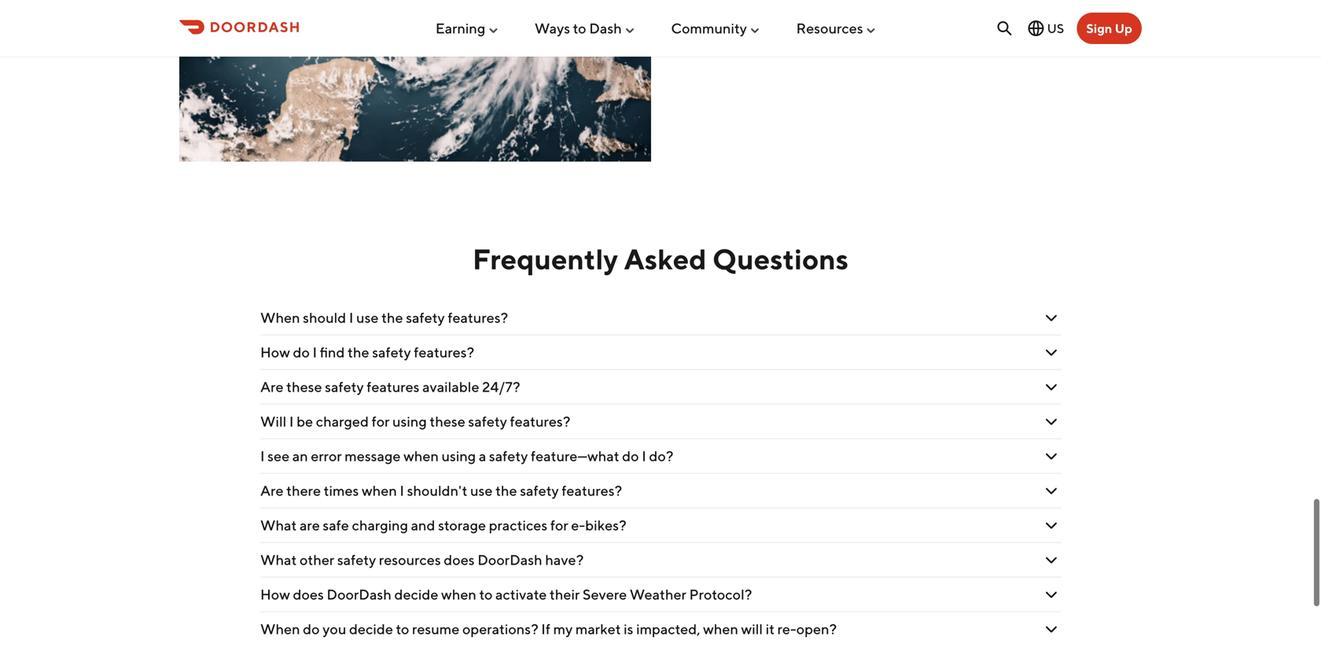 Task type: locate. For each thing, give the bounding box(es) containing it.
are left there
[[260, 482, 284, 499]]

0 vertical spatial does
[[444, 551, 475, 568]]

what
[[260, 517, 297, 534], [260, 551, 297, 568]]

1 vertical spatial the
[[348, 344, 369, 361]]

1 chevron down image from the top
[[1042, 308, 1061, 327]]

1 horizontal spatial use
[[470, 482, 493, 499]]

these down available
[[430, 413, 466, 430]]

what left other
[[260, 551, 297, 568]]

2 what from the top
[[260, 551, 297, 568]]

1 horizontal spatial doordash
[[478, 551, 542, 568]]

1 vertical spatial using
[[442, 448, 476, 465]]

use up the how do i find the safety features?
[[356, 309, 379, 326]]

open?
[[797, 621, 837, 638]]

0 vertical spatial doordash
[[478, 551, 542, 568]]

features? up e-
[[562, 482, 622, 499]]

0 vertical spatial are
[[260, 378, 284, 395]]

5 chevron down image from the top
[[1042, 481, 1061, 500]]

0 vertical spatial what
[[260, 517, 297, 534]]

0 horizontal spatial use
[[356, 309, 379, 326]]

message
[[345, 448, 401, 465]]

1 what from the top
[[260, 517, 297, 534]]

sign
[[1087, 21, 1113, 36]]

safety up practices
[[520, 482, 559, 499]]

safety up are these safety features available 24/7?
[[372, 344, 411, 361]]

are for are these safety features available 24/7?
[[260, 378, 284, 395]]

what for what are safe charging and storage practices for e-bikes?
[[260, 517, 297, 534]]

chevron down image for if
[[1042, 620, 1061, 639]]

for left e-
[[550, 517, 568, 534]]

frequently asked questions
[[473, 242, 849, 276]]

feature—what
[[531, 448, 620, 465]]

ways
[[535, 20, 570, 37]]

0 vertical spatial these
[[286, 378, 322, 395]]

0 horizontal spatial for
[[372, 413, 390, 430]]

will
[[260, 413, 287, 430]]

to left "activate"
[[479, 586, 493, 603]]

chevron down image for a
[[1042, 447, 1061, 466]]

0 vertical spatial do
[[293, 344, 310, 361]]

other
[[300, 551, 334, 568]]

1 horizontal spatial does
[[444, 551, 475, 568]]

when up resume
[[441, 586, 477, 603]]

to left dash
[[573, 20, 586, 37]]

these
[[286, 378, 322, 395], [430, 413, 466, 430]]

using down features
[[393, 413, 427, 430]]

1 vertical spatial do
[[622, 448, 639, 465]]

chevron down image for the
[[1042, 481, 1061, 500]]

do left find
[[293, 344, 310, 361]]

when down will i be charged for using these safety features?
[[404, 448, 439, 465]]

when do you decide to resume operations? if my market is impacted, when will it re-open?
[[260, 621, 837, 638]]

use down a
[[470, 482, 493, 499]]

1 horizontal spatial using
[[442, 448, 476, 465]]

do?
[[649, 448, 674, 465]]

earning
[[436, 20, 486, 37]]

when for when should i use the safety features?
[[260, 309, 300, 326]]

doordash up how does doordash decide when to activate their severe weather protocol?
[[478, 551, 542, 568]]

6 chevron down image from the top
[[1042, 516, 1061, 535]]

severe
[[583, 586, 627, 603]]

when left the will
[[703, 621, 739, 638]]

when left you
[[260, 621, 300, 638]]

1 are from the top
[[260, 378, 284, 395]]

doordash up you
[[327, 586, 392, 603]]

do left do?
[[622, 448, 639, 465]]

when
[[260, 309, 300, 326], [260, 621, 300, 638]]

1 horizontal spatial decide
[[394, 586, 438, 603]]

do for features?
[[293, 344, 310, 361]]

activate
[[496, 586, 547, 603]]

to left resume
[[396, 621, 409, 638]]

when should i use the safety features?
[[260, 309, 508, 326]]

0 vertical spatial how
[[260, 344, 290, 361]]

the up the how do i find the safety features?
[[382, 309, 403, 326]]

0 vertical spatial to
[[573, 20, 586, 37]]

0 vertical spatial decide
[[394, 586, 438, 603]]

safety up a
[[468, 413, 507, 430]]

2 how from the top
[[260, 586, 290, 603]]

1 vertical spatial what
[[260, 551, 297, 568]]

how
[[260, 344, 290, 361], [260, 586, 290, 603]]

2 horizontal spatial the
[[496, 482, 517, 499]]

0 horizontal spatial using
[[393, 413, 427, 430]]

2 vertical spatial the
[[496, 482, 517, 499]]

re-
[[778, 621, 797, 638]]

i left see
[[260, 448, 265, 465]]

use
[[356, 309, 379, 326], [470, 482, 493, 499]]

the right find
[[348, 344, 369, 361]]

1 vertical spatial for
[[550, 517, 568, 534]]

if
[[541, 621, 551, 638]]

does down storage
[[444, 551, 475, 568]]

9 chevron down image from the top
[[1042, 620, 1061, 639]]

are up will
[[260, 378, 284, 395]]

does
[[444, 551, 475, 568], [293, 586, 324, 603]]

1 vertical spatial these
[[430, 413, 466, 430]]

how for how do i find the safety features?
[[260, 344, 290, 361]]

8 chevron down image from the top
[[1042, 585, 1061, 604]]

0 horizontal spatial to
[[396, 621, 409, 638]]

a
[[479, 448, 486, 465]]

3 chevron down image from the top
[[1042, 412, 1061, 431]]

storage
[[438, 517, 486, 534]]

4 chevron down image from the top
[[1042, 447, 1061, 466]]

these up be at the bottom
[[286, 378, 322, 395]]

are there times when i shouldn't use the safety features?
[[260, 482, 622, 499]]

24/7?
[[482, 378, 520, 395]]

2 horizontal spatial to
[[573, 20, 586, 37]]

resources
[[379, 551, 441, 568]]

does down other
[[293, 586, 324, 603]]

1 horizontal spatial the
[[382, 309, 403, 326]]

decide
[[394, 586, 438, 603], [349, 621, 393, 638]]

2 vertical spatial do
[[303, 621, 320, 638]]

what left are
[[260, 517, 297, 534]]

resources
[[797, 20, 863, 37]]

the for use
[[382, 309, 403, 326]]

7 chevron down image from the top
[[1042, 551, 1061, 570]]

their
[[550, 586, 580, 603]]

decide for when
[[394, 586, 438, 603]]

when
[[404, 448, 439, 465], [362, 482, 397, 499], [441, 586, 477, 603], [703, 621, 739, 638]]

to
[[573, 20, 586, 37], [479, 586, 493, 603], [396, 621, 409, 638]]

frequently
[[473, 242, 618, 276]]

0 horizontal spatial the
[[348, 344, 369, 361]]

0 vertical spatial for
[[372, 413, 390, 430]]

there
[[286, 482, 321, 499]]

features? up feature—what
[[510, 413, 571, 430]]

the up practices
[[496, 482, 517, 499]]

safety
[[406, 309, 445, 326], [372, 344, 411, 361], [325, 378, 364, 395], [468, 413, 507, 430], [489, 448, 528, 465], [520, 482, 559, 499], [337, 551, 376, 568]]

0 horizontal spatial decide
[[349, 621, 393, 638]]

using left a
[[442, 448, 476, 465]]

error
[[311, 448, 342, 465]]

0 horizontal spatial these
[[286, 378, 322, 395]]

i right should
[[349, 309, 354, 326]]

0 vertical spatial use
[[356, 309, 379, 326]]

us
[[1047, 21, 1065, 36]]

0 vertical spatial the
[[382, 309, 403, 326]]

2 are from the top
[[260, 482, 284, 499]]

the
[[382, 309, 403, 326], [348, 344, 369, 361], [496, 482, 517, 499]]

do
[[293, 344, 310, 361], [622, 448, 639, 465], [303, 621, 320, 638]]

1 horizontal spatial these
[[430, 413, 466, 430]]

when left should
[[260, 309, 300, 326]]

i
[[349, 309, 354, 326], [313, 344, 317, 361], [289, 413, 294, 430], [260, 448, 265, 465], [642, 448, 646, 465], [400, 482, 404, 499]]

for up message
[[372, 413, 390, 430]]

0 vertical spatial when
[[260, 309, 300, 326]]

doordash
[[478, 551, 542, 568], [327, 586, 392, 603]]

you
[[323, 621, 346, 638]]

features? up "24/7?"
[[448, 309, 508, 326]]

1 vertical spatial when
[[260, 621, 300, 638]]

0 horizontal spatial doordash
[[327, 586, 392, 603]]

should
[[303, 309, 346, 326]]

resume
[[412, 621, 460, 638]]

safety up the how do i find the safety features?
[[406, 309, 445, 326]]

features?
[[448, 309, 508, 326], [414, 344, 474, 361], [510, 413, 571, 430], [562, 482, 622, 499]]

features? up available
[[414, 344, 474, 361]]

1 vertical spatial doordash
[[327, 586, 392, 603]]

i see an error message when using a safety feature—what do i do?
[[260, 448, 674, 465]]

for
[[372, 413, 390, 430], [550, 517, 568, 534]]

community link
[[671, 13, 761, 43]]

1 vertical spatial does
[[293, 586, 324, 603]]

1 when from the top
[[260, 309, 300, 326]]

using
[[393, 413, 427, 430], [442, 448, 476, 465]]

1 how from the top
[[260, 344, 290, 361]]

1 vertical spatial decide
[[349, 621, 393, 638]]

globe line image
[[1027, 19, 1046, 38]]

do left you
[[303, 621, 320, 638]]

have?
[[545, 551, 584, 568]]

1 vertical spatial how
[[260, 586, 290, 603]]

safety right other
[[337, 551, 376, 568]]

1 vertical spatial are
[[260, 482, 284, 499]]

are
[[260, 378, 284, 395], [260, 482, 284, 499]]

2 when from the top
[[260, 621, 300, 638]]

be
[[297, 413, 313, 430]]

chevron down image
[[1042, 308, 1061, 327], [1042, 378, 1061, 396], [1042, 412, 1061, 431], [1042, 447, 1061, 466], [1042, 481, 1061, 500], [1042, 516, 1061, 535], [1042, 551, 1061, 570], [1042, 585, 1061, 604], [1042, 620, 1061, 639]]

decide down the what other safety resources does doordash have?
[[394, 586, 438, 603]]

1 vertical spatial to
[[479, 586, 493, 603]]

decide right you
[[349, 621, 393, 638]]

i left do?
[[642, 448, 646, 465]]



Task type: describe. For each thing, give the bounding box(es) containing it.
the for find
[[348, 344, 369, 361]]

charged
[[316, 413, 369, 430]]

protocol?
[[689, 586, 752, 603]]

what other safety resources does doordash have?
[[260, 551, 584, 568]]

an
[[292, 448, 308, 465]]

what for what other safety resources does doordash have?
[[260, 551, 297, 568]]

times
[[324, 482, 359, 499]]

are these safety features available 24/7?
[[260, 378, 520, 395]]

i left find
[[313, 344, 317, 361]]

ways to dash
[[535, 20, 622, 37]]

decide for to
[[349, 621, 393, 638]]

sign up button
[[1077, 13, 1142, 44]]

it
[[766, 621, 775, 638]]

charging
[[352, 517, 408, 534]]

are
[[300, 517, 320, 534]]

sign up
[[1087, 21, 1133, 36]]

community
[[671, 20, 747, 37]]

asked
[[624, 242, 707, 276]]

how do i find the safety features?
[[260, 344, 474, 361]]

chevron down image for safety
[[1042, 412, 1061, 431]]

earning link
[[436, 13, 500, 43]]

0 horizontal spatial does
[[293, 586, 324, 603]]

and
[[411, 517, 435, 534]]

operations?
[[462, 621, 539, 638]]

available
[[422, 378, 479, 395]]

chevron down image for their
[[1042, 585, 1061, 604]]

do for operations?
[[303, 621, 320, 638]]

safety up charged
[[325, 378, 364, 395]]

1 vertical spatial use
[[470, 482, 493, 499]]

0 vertical spatial using
[[393, 413, 427, 430]]

safe
[[323, 517, 349, 534]]

weather
[[630, 586, 687, 603]]

up
[[1115, 21, 1133, 36]]

2 vertical spatial to
[[396, 621, 409, 638]]

see
[[268, 448, 290, 465]]

shouldn't
[[407, 482, 468, 499]]

what are safe charging and storage practices for e-bikes?
[[260, 517, 627, 534]]

bikes?
[[585, 517, 627, 534]]

is
[[624, 621, 634, 638]]

1 horizontal spatial for
[[550, 517, 568, 534]]

1 horizontal spatial to
[[479, 586, 493, 603]]

resources link
[[797, 13, 878, 43]]

how for how does doordash decide when to activate their severe weather protocol?
[[260, 586, 290, 603]]

my
[[553, 621, 573, 638]]

ways to dash link
[[535, 13, 636, 43]]

market
[[576, 621, 621, 638]]

i left shouldn't at the bottom left
[[400, 482, 404, 499]]

chevron down image
[[1042, 343, 1061, 362]]

features
[[367, 378, 420, 395]]

when for when do you decide to resume operations? if my market is impacted, when will it re-open?
[[260, 621, 300, 638]]

e-
[[571, 517, 585, 534]]

how does doordash decide when to activate their severe weather protocol?
[[260, 586, 752, 603]]

find
[[320, 344, 345, 361]]

questions
[[713, 242, 849, 276]]

impacted,
[[636, 621, 700, 638]]

dx - severe weather image
[[179, 0, 651, 162]]

2 chevron down image from the top
[[1042, 378, 1061, 396]]

safety right a
[[489, 448, 528, 465]]

dash
[[589, 20, 622, 37]]

practices
[[489, 517, 548, 534]]

chevron down image for for
[[1042, 516, 1061, 535]]

when up charging
[[362, 482, 397, 499]]

i left be at the bottom
[[289, 413, 294, 430]]

are for are there times when i shouldn't use the safety features?
[[260, 482, 284, 499]]

will
[[741, 621, 763, 638]]

will i be charged for using these safety features?
[[260, 413, 571, 430]]



Task type: vqa. For each thing, say whether or not it's contained in the screenshot.
topmost for
yes



